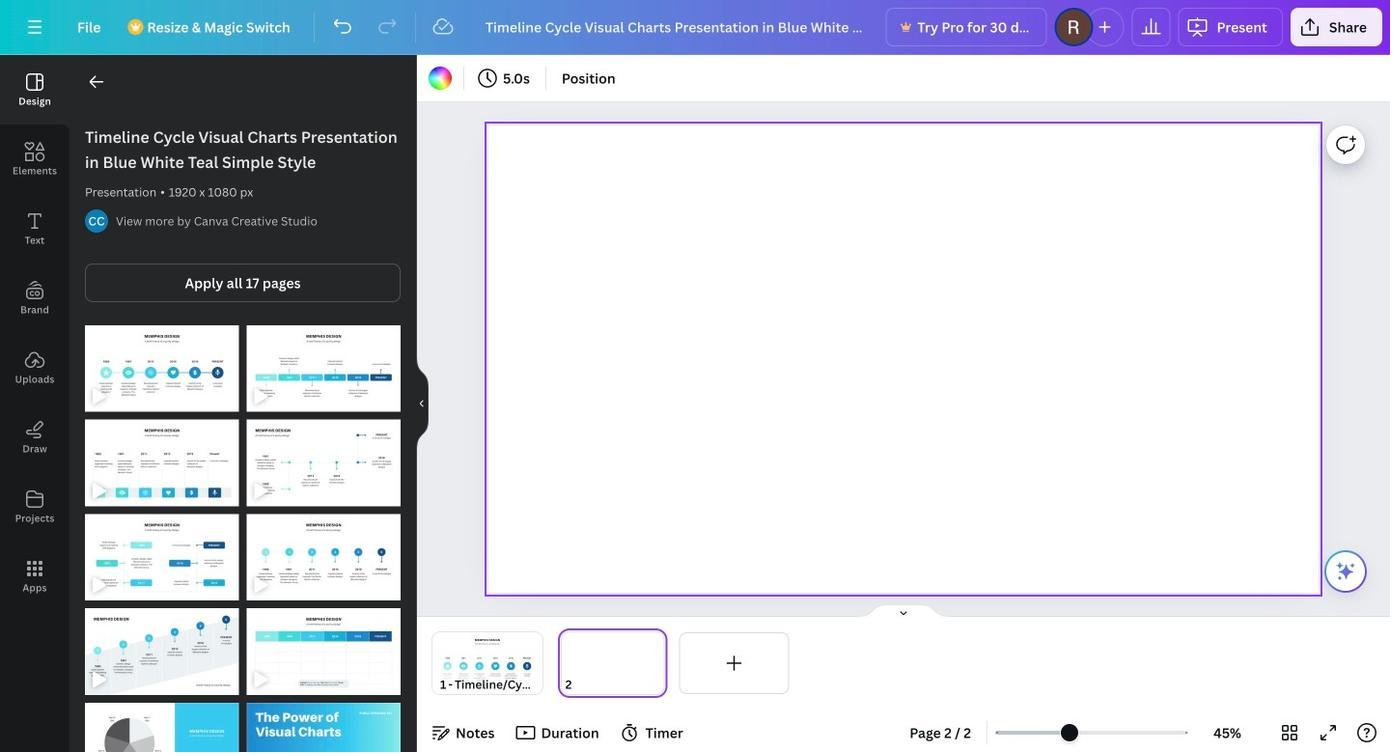 Task type: locate. For each thing, give the bounding box(es) containing it.
#ffffff image
[[429, 67, 452, 90]]

page 2 image
[[558, 633, 668, 695]]

side panel tab list
[[0, 55, 70, 611]]

hide image
[[416, 357, 429, 450]]

timeline cycle visual charts presentation in blue white teal simple style element
[[85, 326, 239, 412], [247, 326, 401, 412], [85, 420, 239, 507], [247, 420, 401, 507], [85, 514, 239, 601], [247, 514, 401, 601], [85, 609, 239, 695], [247, 609, 401, 695], [85, 703, 239, 752], [247, 703, 401, 752]]

Zoom button
[[1197, 718, 1260, 749]]



Task type: describe. For each thing, give the bounding box(es) containing it.
Page title text field
[[581, 675, 588, 695]]

hide pages image
[[858, 604, 951, 619]]

quick actions image
[[1335, 560, 1358, 583]]

Design title text field
[[470, 8, 878, 46]]

main menu bar
[[0, 0, 1391, 55]]

canva creative studio image
[[85, 210, 108, 233]]

canva creative studio element
[[85, 210, 108, 233]]



Task type: vqa. For each thing, say whether or not it's contained in the screenshot.
Design title text box
yes



